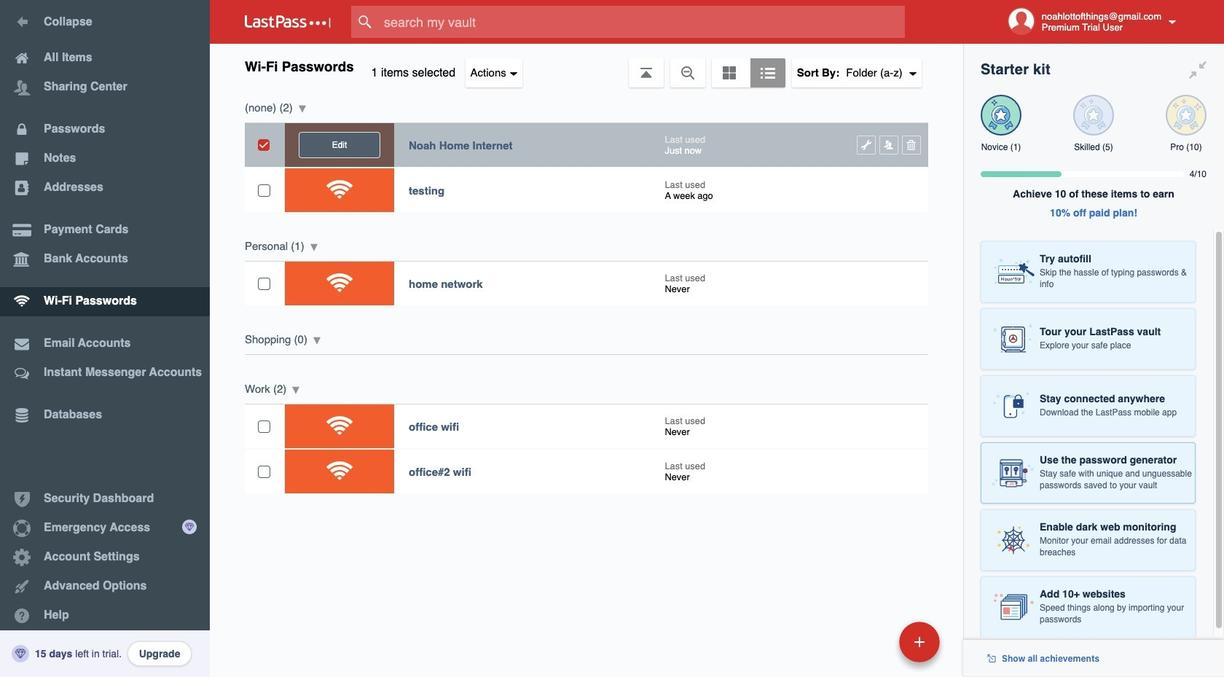 Task type: vqa. For each thing, say whether or not it's contained in the screenshot.
New item icon on the right of the page
no



Task type: describe. For each thing, give the bounding box(es) containing it.
vault options navigation
[[210, 44, 964, 87]]

main navigation navigation
[[0, 0, 210, 677]]

new item navigation
[[799, 617, 949, 677]]

search my vault text field
[[351, 6, 934, 38]]



Task type: locate. For each thing, give the bounding box(es) containing it.
lastpass image
[[245, 15, 331, 28]]

new item element
[[799, 621, 946, 663]]

Search search field
[[351, 6, 934, 38]]



